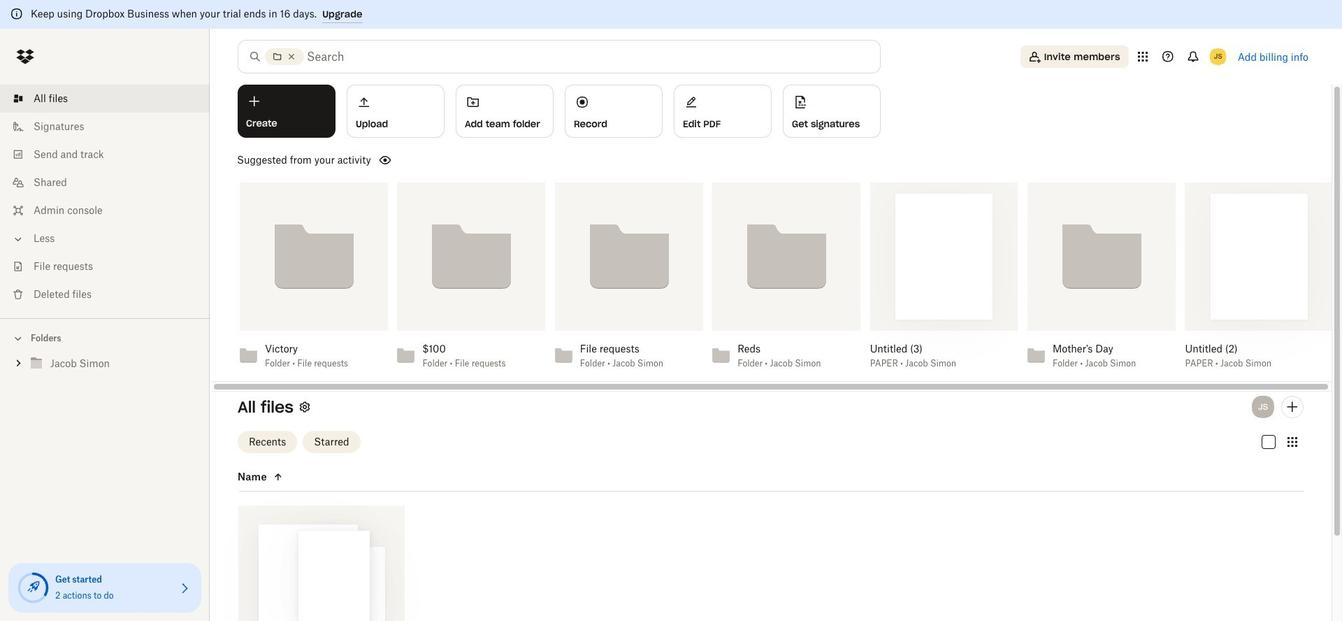 Task type: describe. For each thing, give the bounding box(es) containing it.
less image
[[11, 232, 25, 246]]



Task type: vqa. For each thing, say whether or not it's contained in the screenshot.
Dropbox image
yes



Task type: locate. For each thing, give the bounding box(es) containing it.
alert
[[0, 0, 1343, 29]]

add team members image
[[1285, 398, 1301, 415]]

list item
[[0, 85, 210, 113]]

list
[[0, 76, 210, 318]]

team member folder, jacob simon row
[[238, 505, 405, 621]]

Search in folder "Jacob Simon" text field
[[307, 48, 852, 65]]

folder settings image
[[296, 398, 313, 415]]

dropbox image
[[11, 43, 39, 71]]



